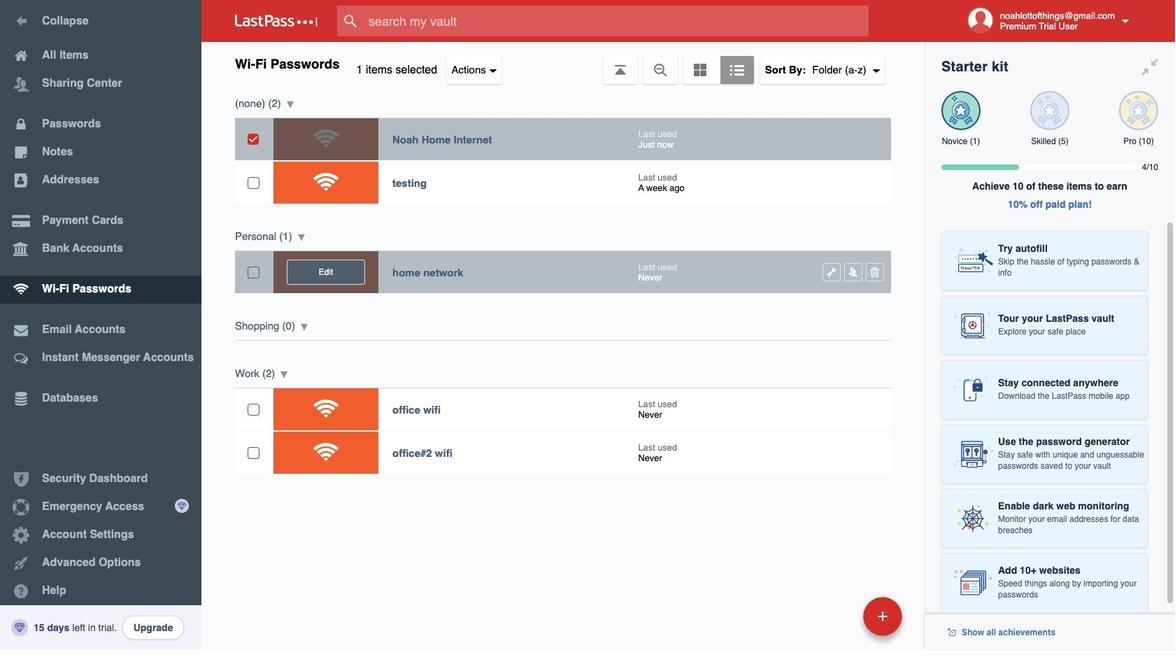 Task type: locate. For each thing, give the bounding box(es) containing it.
main navigation navigation
[[0, 0, 202, 650]]

new item element
[[767, 596, 908, 636]]

Search search field
[[337, 6, 896, 36]]

new item navigation
[[767, 593, 911, 650]]



Task type: describe. For each thing, give the bounding box(es) containing it.
search my vault text field
[[337, 6, 896, 36]]

vault options navigation
[[202, 42, 925, 84]]

lastpass image
[[235, 15, 318, 27]]



